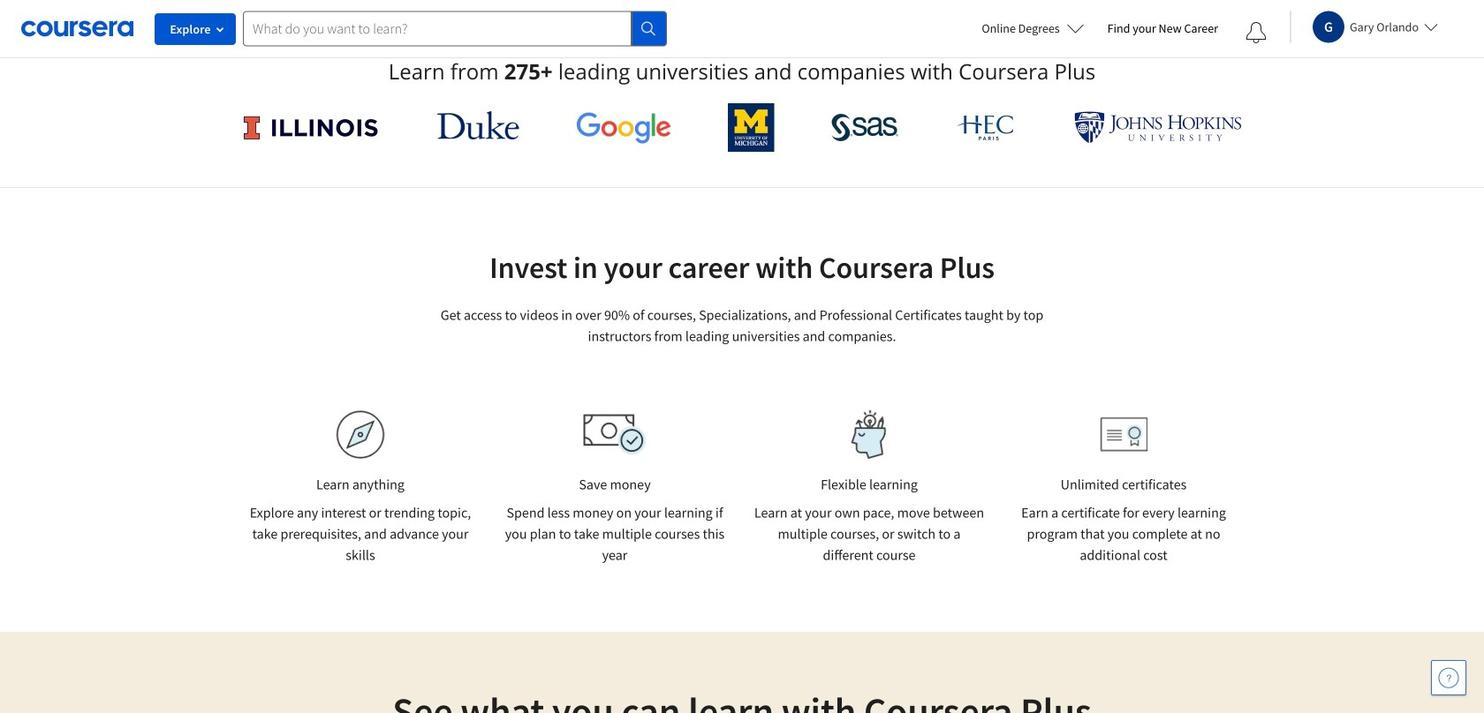 Task type: describe. For each thing, give the bounding box(es) containing it.
johns hopkins university image
[[1074, 111, 1242, 144]]

duke university image
[[437, 111, 519, 140]]

university of michigan image
[[728, 103, 775, 152]]

coursera image
[[21, 14, 133, 43]]

save money image
[[583, 414, 647, 456]]

What do you want to learn? text field
[[243, 11, 632, 46]]

university of illinois at urbana-champaign image
[[242, 114, 380, 142]]

help center image
[[1439, 668, 1460, 689]]

google image
[[576, 111, 672, 144]]

flexible learning image
[[839, 411, 900, 459]]



Task type: locate. For each thing, give the bounding box(es) containing it.
sas image
[[831, 114, 899, 142]]

hec paris image
[[956, 110, 1018, 146]]

learn anything image
[[336, 411, 385, 459]]

unlimited certificates image
[[1100, 418, 1148, 453]]

None search field
[[243, 11, 667, 46]]



Task type: vqa. For each thing, say whether or not it's contained in the screenshot.
Save money IMAGE on the left of page
yes



